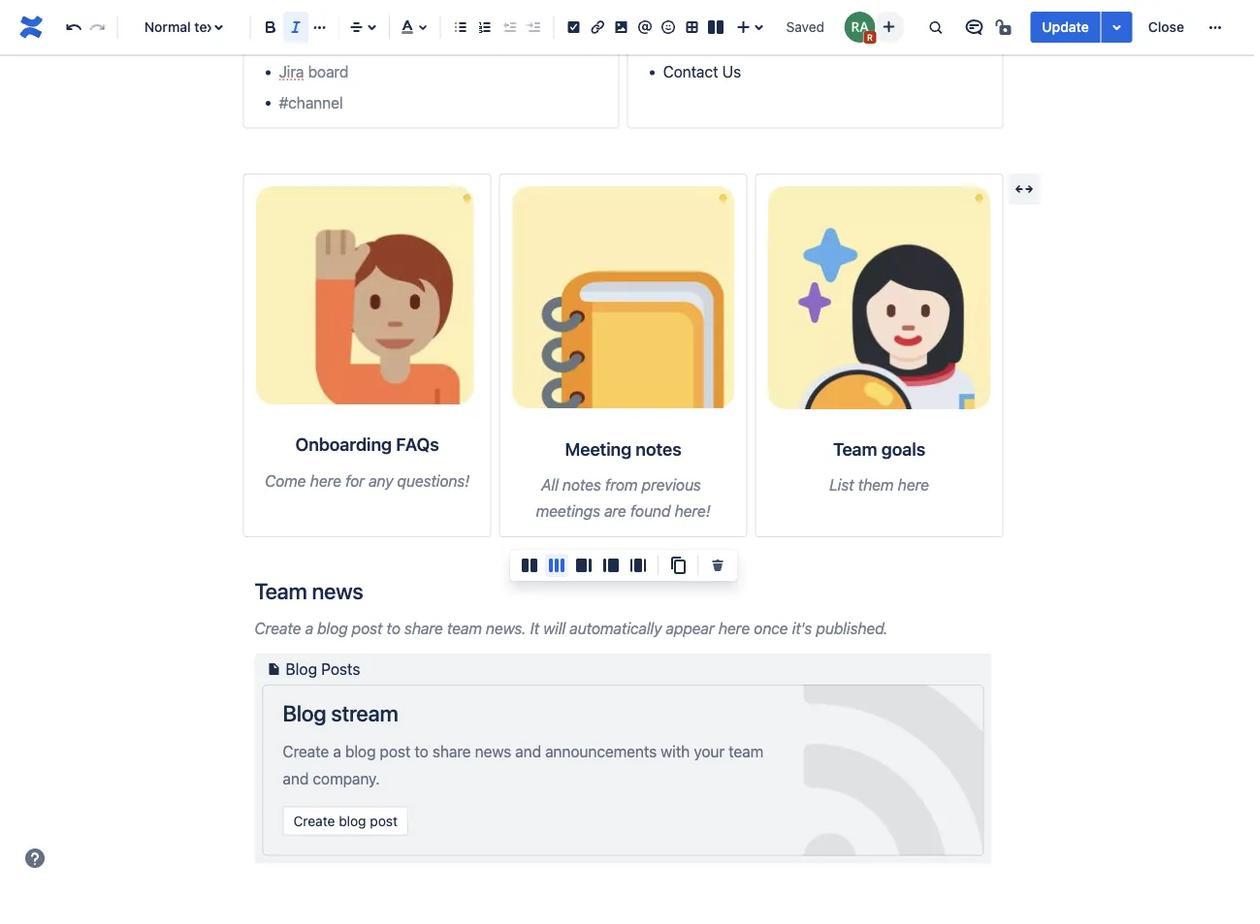 Task type: locate. For each thing, give the bounding box(es) containing it.
your
[[694, 743, 725, 761]]

company.
[[313, 769, 380, 788]]

news
[[312, 577, 363, 604], [475, 743, 511, 761]]

post up posts
[[352, 620, 383, 638]]

notes for all
[[562, 476, 601, 494]]

1 horizontal spatial news
[[475, 743, 511, 761]]

here
[[310, 471, 341, 490], [898, 476, 929, 494], [719, 620, 750, 638]]

share
[[405, 620, 443, 638], [433, 743, 471, 761]]

come here for any questions!
[[265, 471, 469, 490]]

team
[[447, 620, 482, 638], [729, 743, 764, 761]]

0 vertical spatial blog
[[317, 620, 348, 638]]

0 horizontal spatial to
[[387, 620, 401, 638]]

create for create a blog post to share team news. it will automatically appear here once it's published.
[[255, 620, 301, 638]]

1 vertical spatial team
[[729, 743, 764, 761]]

notes for meeting
[[636, 438, 682, 459]]

1 horizontal spatial and
[[515, 743, 541, 761]]

0 horizontal spatial here
[[310, 471, 341, 490]]

us
[[722, 63, 741, 81]]

0 vertical spatial and
[[515, 743, 541, 761]]

post for news
[[380, 743, 411, 761]]

blog up posts
[[317, 620, 348, 638]]

found
[[630, 502, 671, 521]]

mention image
[[633, 16, 657, 39]]

share inside create a blog post to share news and announcements with your team and company.
[[433, 743, 471, 761]]

blog stream
[[283, 701, 398, 727]]

post down company.
[[370, 813, 398, 829]]

update button
[[1031, 12, 1101, 43]]

1 vertical spatial post
[[380, 743, 411, 761]]

create up blog posts image
[[255, 620, 301, 638]]

0 vertical spatial share
[[405, 620, 443, 638]]

from
[[605, 476, 638, 494]]

all
[[541, 476, 558, 494]]

post
[[352, 620, 383, 638], [380, 743, 411, 761], [370, 813, 398, 829]]

onboarding
[[295, 434, 392, 455]]

normal text
[[144, 19, 219, 35]]

create down company.
[[293, 813, 335, 829]]

team
[[833, 439, 877, 460], [255, 577, 307, 604]]

to
[[387, 620, 401, 638], [415, 743, 429, 761]]

team left news.
[[447, 620, 482, 638]]

notes up meetings
[[562, 476, 601, 494]]

notes
[[636, 438, 682, 459], [562, 476, 601, 494]]

notes up 'previous'
[[636, 438, 682, 459]]

invite to edit image
[[877, 15, 901, 38]]

0 horizontal spatial notes
[[562, 476, 601, 494]]

and left company.
[[283, 769, 309, 788]]

a up company.
[[333, 743, 341, 761]]

for
[[345, 471, 365, 490]]

post inside create a blog post to share news and announcements with your team and company.
[[380, 743, 411, 761]]

1 horizontal spatial a
[[333, 743, 341, 761]]

blog down company.
[[339, 813, 366, 829]]

layouts image
[[704, 16, 728, 39]]

contact
[[663, 63, 718, 81]]

news.
[[486, 620, 526, 638]]

questions!
[[397, 471, 469, 490]]

team right your
[[729, 743, 764, 761]]

2 vertical spatial post
[[370, 813, 398, 829]]

text
[[194, 19, 219, 35]]

0 vertical spatial a
[[305, 620, 313, 638]]

0 horizontal spatial team
[[447, 620, 482, 638]]

0 horizontal spatial a
[[305, 620, 313, 638]]

bold ⌘b image
[[259, 16, 283, 39]]

blog inside create a blog post to share news and announcements with your team and company.
[[345, 743, 376, 761]]

update
[[1042, 19, 1089, 35]]

1 vertical spatial share
[[433, 743, 471, 761]]

1 horizontal spatial to
[[415, 743, 429, 761]]

0 horizontal spatial team
[[255, 577, 307, 604]]

1 horizontal spatial team
[[833, 439, 877, 460]]

1 horizontal spatial here
[[719, 620, 750, 638]]

create up company.
[[283, 743, 329, 761]]

0 vertical spatial blog
[[286, 660, 317, 679]]

copy image
[[666, 554, 690, 577]]

0 vertical spatial team
[[833, 439, 877, 460]]

create
[[255, 620, 301, 638], [283, 743, 329, 761], [293, 813, 335, 829]]

0 vertical spatial notes
[[636, 438, 682, 459]]

meeting notes
[[565, 438, 682, 459]]

here left once
[[719, 620, 750, 638]]

a down 'team news'
[[305, 620, 313, 638]]

all notes from previous meetings are found here!
[[536, 476, 710, 521]]

0 horizontal spatial and
[[283, 769, 309, 788]]

1 vertical spatial and
[[283, 769, 309, 788]]

and
[[515, 743, 541, 761], [283, 769, 309, 788]]

create inside create a blog post to share news and announcements with your team and company.
[[283, 743, 329, 761]]

here down goals
[[898, 476, 929, 494]]

more image
[[1204, 16, 1227, 39]]

faqs
[[396, 434, 439, 455]]

blog
[[317, 620, 348, 638], [345, 743, 376, 761], [339, 813, 366, 829]]

list
[[829, 476, 854, 494]]

notes inside all notes from previous meetings are found here!
[[562, 476, 601, 494]]

0 vertical spatial to
[[387, 620, 401, 638]]

0 vertical spatial post
[[352, 620, 383, 638]]

1 vertical spatial team
[[255, 577, 307, 604]]

blog down blog posts
[[283, 701, 326, 727]]

1 vertical spatial blog
[[283, 701, 326, 727]]

create a blog post to share team news. it will automatically appear here once it's published.
[[255, 620, 888, 638]]

go wide image
[[1013, 178, 1036, 201]]

1 horizontal spatial team
[[729, 743, 764, 761]]

1 vertical spatial a
[[333, 743, 341, 761]]

board
[[308, 63, 349, 81]]

create inside button
[[293, 813, 335, 829]]

2 vertical spatial blog
[[339, 813, 366, 829]]

1 vertical spatial blog
[[345, 743, 376, 761]]

blog left posts
[[286, 660, 317, 679]]

here left for
[[310, 471, 341, 490]]

here!
[[675, 502, 710, 521]]

blog
[[286, 660, 317, 679], [283, 701, 326, 727]]

1 vertical spatial news
[[475, 743, 511, 761]]

post inside button
[[370, 813, 398, 829]]

team up blog posts image
[[255, 577, 307, 604]]

1 vertical spatial create
[[283, 743, 329, 761]]

more formatting image
[[308, 16, 331, 39]]

share for team
[[405, 620, 443, 638]]

close
[[1148, 19, 1184, 35]]

blog for blog posts
[[286, 660, 317, 679]]

a
[[305, 620, 313, 638], [333, 743, 341, 761]]

jira board
[[279, 63, 349, 81]]

2 vertical spatial create
[[293, 813, 335, 829]]

news inside create a blog post to share news and announcements with your team and company.
[[475, 743, 511, 761]]

0 vertical spatial create
[[255, 620, 301, 638]]

post down stream
[[380, 743, 411, 761]]

0 vertical spatial news
[[312, 577, 363, 604]]

jira
[[279, 63, 304, 81]]

saved
[[786, 19, 825, 35]]

undo ⌘z image
[[62, 16, 86, 39]]

blog up company.
[[345, 743, 376, 761]]

add image, video, or file image
[[610, 16, 633, 39]]

1 vertical spatial to
[[415, 743, 429, 761]]

create for create a blog post to share news and announcements with your team and company.
[[283, 743, 329, 761]]

any
[[369, 471, 393, 490]]

create blog post
[[293, 813, 398, 829]]

confluence image
[[16, 12, 47, 43], [16, 12, 47, 43]]

1 vertical spatial notes
[[562, 476, 601, 494]]

create for create blog post
[[293, 813, 335, 829]]

automatically
[[570, 620, 662, 638]]

blog for create a blog post to share news and announcements with your team and company.
[[345, 743, 376, 761]]

1 horizontal spatial notes
[[636, 438, 682, 459]]

and left announcements
[[515, 743, 541, 761]]

team up "list"
[[833, 439, 877, 460]]

it's
[[792, 620, 812, 638]]

blog for blog stream
[[283, 701, 326, 727]]

to inside create a blog post to share news and announcements with your team and company.
[[415, 743, 429, 761]]

a inside create a blog post to share news and announcements with your team and company.
[[333, 743, 341, 761]]



Task type: vqa. For each thing, say whether or not it's contained in the screenshot.
THE FIND AND REPLACE image
yes



Task type: describe. For each thing, give the bounding box(es) containing it.
create blog post button
[[283, 807, 408, 836]]

action item image
[[562, 16, 585, 39]]

indent tab image
[[522, 16, 545, 39]]

blog for create a blog post to share team news. it will automatically appear here once it's published.
[[317, 620, 348, 638]]

to for news
[[415, 743, 429, 761]]

team news
[[255, 577, 363, 604]]

blog inside button
[[339, 813, 366, 829]]

them
[[858, 476, 894, 494]]

announcements
[[545, 743, 657, 761]]

team for team news
[[255, 577, 307, 604]]

ruby anderson image
[[844, 12, 875, 43]]

adjust update settings image
[[1106, 16, 1129, 39]]

table image
[[681, 16, 704, 39]]

a for create a blog post to share team news. it will automatically appear here once it's published.
[[305, 620, 313, 638]]

italic ⌘i image
[[284, 16, 308, 39]]

post for team
[[352, 620, 383, 638]]

contact us
[[663, 63, 741, 81]]

team for team goals
[[833, 439, 877, 460]]

comment icon image
[[963, 16, 986, 39]]

find and replace image
[[924, 16, 947, 39]]

#channel
[[279, 93, 343, 112]]

appear
[[666, 620, 715, 638]]

remove image
[[706, 554, 730, 577]]

align center image
[[345, 16, 368, 39]]

previous
[[642, 476, 701, 494]]

numbered list ⌘⇧7 image
[[473, 16, 497, 39]]

create a blog post to share news and announcements with your team and company.
[[283, 743, 764, 788]]

0 horizontal spatial news
[[312, 577, 363, 604]]

redo ⌘⇧z image
[[86, 16, 109, 39]]

team goals
[[833, 439, 926, 460]]

come
[[265, 471, 306, 490]]

three columns image
[[545, 554, 568, 577]]

published.
[[816, 620, 888, 638]]

meetings
[[536, 502, 600, 521]]

2 horizontal spatial here
[[898, 476, 929, 494]]

close button
[[1137, 12, 1196, 43]]

are
[[604, 502, 626, 521]]

to for team
[[387, 620, 401, 638]]

emoji image
[[657, 16, 680, 39]]

right sidebar image
[[572, 554, 596, 577]]

meeting
[[565, 438, 632, 459]]

blog posts image
[[262, 658, 286, 681]]

normal text button
[[125, 6, 242, 49]]

help image
[[23, 847, 47, 870]]

it
[[530, 620, 539, 638]]

blog posts
[[286, 660, 360, 679]]

team inside create a blog post to share news and announcements with your team and company.
[[729, 743, 764, 761]]

link image
[[586, 16, 609, 39]]

help
[[663, 32, 695, 51]]

normal
[[144, 19, 191, 35]]

list them here
[[829, 476, 929, 494]]

outdent ⇧tab image
[[498, 16, 521, 39]]

a for create a blog post to share news and announcements with your team and company.
[[333, 743, 341, 761]]

three columns with sidebars image
[[627, 554, 650, 577]]

no restrictions image
[[994, 16, 1017, 39]]

share for news
[[433, 743, 471, 761]]

with
[[661, 743, 690, 761]]

0 vertical spatial team
[[447, 620, 482, 638]]

once
[[754, 620, 788, 638]]

goals
[[882, 439, 926, 460]]

onboarding faqs
[[295, 434, 439, 455]]

will
[[543, 620, 566, 638]]

two columns image
[[518, 554, 541, 577]]

stream
[[331, 701, 398, 727]]

posts
[[321, 660, 360, 679]]

bullet list ⌘⇧8 image
[[449, 16, 472, 39]]

left sidebar image
[[600, 554, 623, 577]]



